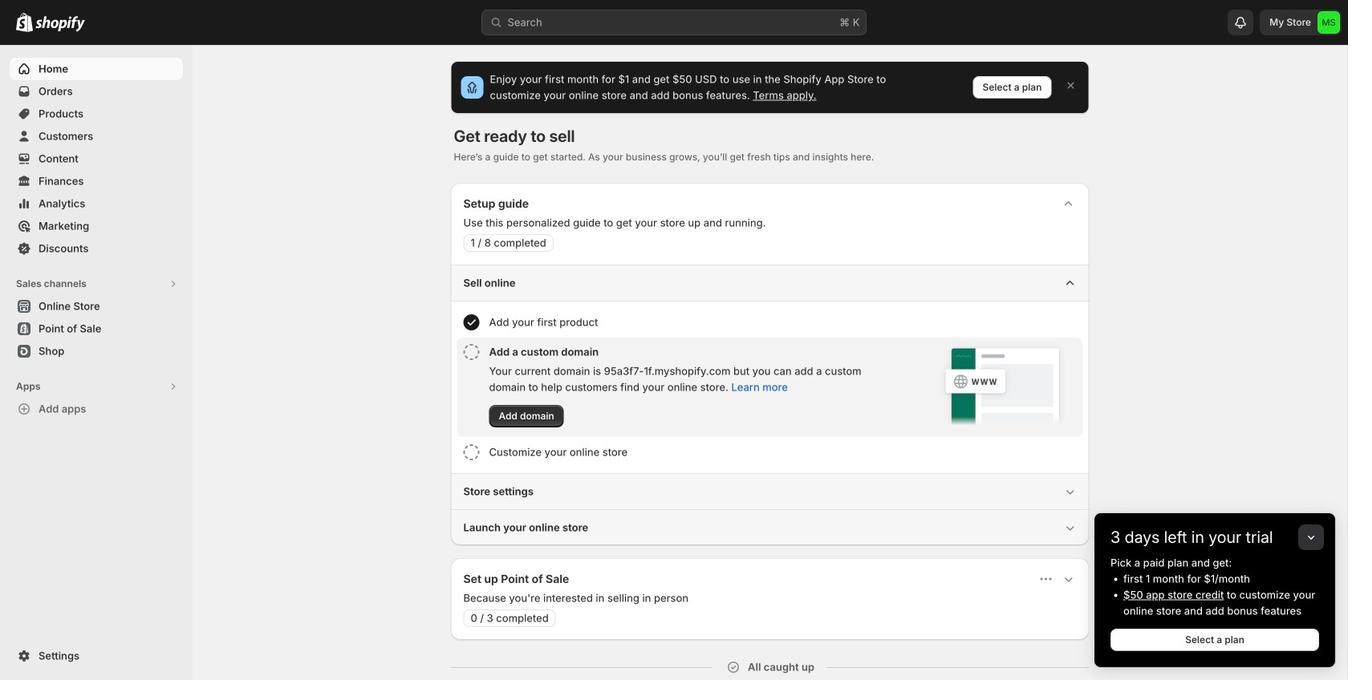 Task type: vqa. For each thing, say whether or not it's contained in the screenshot.
Mark Add your first product as not done icon
yes



Task type: locate. For each thing, give the bounding box(es) containing it.
mark customize your online store as done image
[[464, 445, 480, 461]]

shopify image
[[16, 13, 33, 32]]

add a custom domain group
[[457, 338, 1083, 438]]

setup guide region
[[451, 183, 1090, 546]]

customize your online store group
[[457, 438, 1083, 467]]

sell online group
[[451, 265, 1090, 474]]



Task type: describe. For each thing, give the bounding box(es) containing it.
my store image
[[1318, 11, 1341, 34]]

shopify image
[[35, 16, 85, 32]]

mark add a custom domain as done image
[[464, 344, 480, 360]]

mark add your first product as not done image
[[464, 315, 480, 331]]

add your first product group
[[457, 308, 1083, 337]]

guide categories group
[[451, 265, 1090, 546]]



